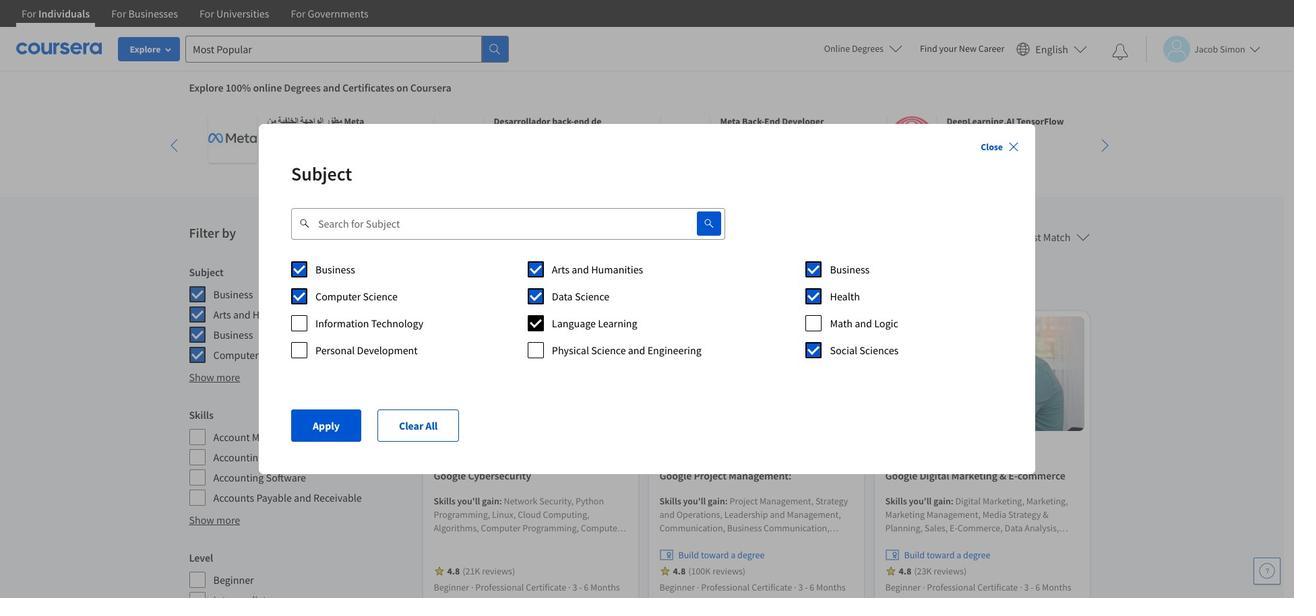 Task type: locate. For each thing, give the bounding box(es) containing it.
3 you'll from the left
[[909, 496, 932, 508]]

1 horizontal spatial you'll
[[683, 496, 706, 508]]

3 · from the left
[[697, 582, 699, 594]]

(21k
[[463, 566, 480, 578]]

meta left back-
[[720, 115, 740, 127]]

2 : from the left
[[725, 496, 728, 508]]

social sciences
[[830, 344, 899, 357]]

1 vertical spatial network
[[434, 563, 467, 575]]

2 google from the left
[[660, 469, 692, 483]]

degree for management:
[[738, 550, 765, 562]]

0 vertical spatial programming,
[[434, 509, 490, 521]]

arts inside button
[[495, 277, 510, 289]]

google left the digital
[[885, 469, 918, 483]]

new
[[959, 42, 977, 55]]

network
[[504, 496, 538, 508], [434, 563, 467, 575]]

a for marketing
[[957, 550, 962, 562]]

accounting down account
[[213, 451, 264, 464]]

show more for accounts payable and receivable
[[189, 514, 240, 527]]

show up 'level'
[[189, 514, 214, 527]]

business
[[315, 263, 355, 276], [830, 263, 870, 276], [213, 288, 253, 301], [213, 328, 253, 342]]

0 vertical spatial arts and humanities
[[552, 263, 643, 276]]

3 : from the left
[[951, 496, 954, 508]]

apply
[[313, 419, 340, 433]]

1 horizontal spatial subject
[[291, 162, 352, 186]]

2 a from the left
[[957, 550, 962, 562]]

meta back-end developer link
[[648, 101, 863, 177]]

1 you'll from the left
[[457, 496, 480, 508]]

professional
[[475, 582, 524, 594], [701, 582, 750, 594], [927, 582, 976, 594]]

2 build from the left
[[904, 550, 925, 562]]

1 meta image from the left
[[208, 115, 257, 163]]

1 horizontal spatial build
[[904, 550, 925, 562]]

2 for from the left
[[111, 7, 126, 20]]

build toward a degree for digital
[[904, 550, 991, 562]]

developer right deeplearning.ai image
[[947, 129, 989, 141]]

0 horizontal spatial degree
[[738, 550, 765, 562]]

certificate for google digital marketing & e-commerce
[[978, 582, 1018, 594]]

2 3 from the left
[[798, 582, 803, 594]]

1 horizontal spatial humanities
[[529, 277, 575, 289]]

you'll down the digital
[[909, 496, 932, 508]]

arts and humanities
[[552, 263, 643, 276], [495, 277, 575, 289], [213, 308, 305, 322]]

gain down project
[[708, 496, 725, 508]]

0 horizontal spatial programming,
[[434, 509, 490, 521]]

1 vertical spatial computer science
[[213, 349, 296, 362]]

1 for from the left
[[22, 7, 36, 20]]

toward up 4.8 (100k reviews)
[[701, 550, 729, 562]]

beginner · professional certificate · 3 - 6 months down "risk"
[[434, 582, 620, 594]]

1 vertical spatial humanities
[[529, 277, 575, 289]]

meta right 'مطوّر'
[[344, 115, 364, 127]]

1 horizontal spatial meta
[[494, 129, 514, 141]]

6 · from the left
[[1020, 582, 1022, 594]]

months for google project management:
[[816, 582, 846, 594]]

meta inside مطوّر الواجهة الخلفية من meta link
[[344, 115, 364, 127]]

for for individuals
[[22, 7, 36, 20]]

2 degree from the left
[[963, 550, 991, 562]]

: down "google project management:"
[[725, 496, 728, 508]]

and
[[323, 81, 340, 94], [572, 263, 589, 276], [512, 277, 527, 289], [233, 308, 251, 322], [855, 317, 872, 330], [628, 344, 645, 357], [294, 491, 311, 505], [524, 550, 539, 562]]

0 horizontal spatial toward
[[701, 550, 729, 562]]

3 3 from the left
[[1024, 582, 1029, 594]]

computer inside subject group
[[213, 349, 259, 362]]

meta down desarrollador
[[494, 129, 514, 141]]

show notifications image
[[1112, 44, 1129, 60]]

degree for marketing
[[963, 550, 991, 562]]

1 horizontal spatial professional
[[701, 582, 750, 594]]

2 horizontal spatial 4.8
[[899, 566, 912, 578]]

skills inside group
[[189, 409, 214, 422]]

None search field
[[185, 35, 509, 62]]

1 horizontal spatial beginner · professional certificate · 3 - 6 months
[[660, 582, 846, 594]]

1 : from the left
[[499, 496, 502, 508]]

6,653
[[418, 224, 461, 248]]

0 horizontal spatial build toward a degree
[[679, 550, 765, 562]]

2 accounting from the top
[[213, 471, 264, 485]]

2 horizontal spatial :
[[951, 496, 954, 508]]

more up account
[[216, 371, 240, 384]]

1 horizontal spatial skills you'll gain :
[[660, 496, 730, 508]]

sciences
[[860, 344, 899, 357]]

2 certificate from the left
[[752, 582, 792, 594]]

1 vertical spatial deeplearning.ai
[[947, 142, 1012, 154]]

gain down the digital
[[934, 496, 951, 508]]

3 google from the left
[[885, 469, 918, 483]]

subject down مطوّر الواجهة الخلفية من meta
[[291, 162, 352, 186]]

show more button down accounts
[[189, 512, 240, 529]]

0 horizontal spatial computer science
[[213, 349, 296, 362]]

2 horizontal spatial 6
[[1036, 582, 1040, 594]]

for for universities
[[200, 7, 214, 20]]

1 horizontal spatial a
[[957, 550, 962, 562]]

0 horizontal spatial months
[[591, 582, 620, 594]]

2 · from the left
[[568, 582, 571, 594]]

3 skills you'll gain : from the left
[[885, 496, 956, 508]]

1 vertical spatial show
[[189, 514, 214, 527]]

show
[[189, 371, 214, 384], [189, 514, 214, 527]]

4.8
[[447, 566, 460, 578], [673, 566, 686, 578], [899, 566, 912, 578]]

2 horizontal spatial beginner · professional certificate · 3 - 6 months
[[885, 582, 1072, 594]]

:
[[499, 496, 502, 508], [725, 496, 728, 508], [951, 496, 954, 508]]

0 horizontal spatial 3
[[573, 582, 577, 594]]

1 · from the left
[[471, 582, 474, 594]]

0 horizontal spatial a
[[731, 550, 736, 562]]

3 meta image from the left
[[661, 115, 710, 163]]

1 show more button from the top
[[189, 369, 240, 386]]

2 horizontal spatial -
[[1031, 582, 1034, 594]]

show for computer
[[189, 371, 214, 384]]

build up (23k on the right bottom of the page
[[904, 550, 925, 562]]

gain up linux,
[[482, 496, 499, 508]]

toward up 4.8 (23k reviews)
[[927, 550, 955, 562]]

degree
[[738, 550, 765, 562], [963, 550, 991, 562]]

meta image
[[208, 115, 257, 163], [434, 115, 483, 163], [661, 115, 710, 163]]

risk
[[522, 563, 538, 575]]

beginner · professional certificate · 3 - 6 months
[[434, 582, 620, 594], [660, 582, 846, 594], [885, 582, 1072, 594]]

0 horizontal spatial subject
[[189, 266, 224, 279]]

2 months from the left
[[816, 582, 846, 594]]

account
[[213, 431, 250, 444]]

humanities left the information
[[253, 308, 305, 322]]

0 horizontal spatial google
[[434, 469, 466, 483]]

1 degree from the left
[[738, 550, 765, 562]]

meta image inside desarrollador back-end de meta link
[[434, 115, 483, 163]]

beginner
[[213, 574, 254, 587], [434, 582, 469, 594], [660, 582, 695, 594], [885, 582, 921, 594]]

reviews) right (23k on the right bottom of the page
[[934, 566, 967, 578]]

developer right the "end"
[[782, 115, 824, 127]]

2 toward from the left
[[927, 550, 955, 562]]

4.8 left (23k on the right bottom of the page
[[899, 566, 912, 578]]

meta image for desarrollador back-end de meta
[[434, 115, 483, 163]]

2 reviews) from the left
[[713, 566, 746, 578]]

humanities up "data"
[[529, 277, 575, 289]]

1 vertical spatial more
[[216, 514, 240, 527]]

الواجهة
[[300, 115, 324, 127]]

1 show from the top
[[189, 371, 214, 384]]

gain for google digital marketing & e-commerce
[[934, 496, 951, 508]]

1 horizontal spatial clear
[[782, 277, 802, 289]]

skills you'll gain : down project
[[660, 496, 730, 508]]

0 vertical spatial humanities
[[591, 263, 643, 276]]

build for digital
[[904, 550, 925, 562]]

2 show more from the top
[[189, 514, 240, 527]]

skills
[[189, 409, 214, 422], [434, 496, 456, 508], [660, 496, 681, 508], [885, 496, 907, 508]]

4.8 left '(100k'
[[673, 566, 686, 578]]

beginner · professional certificate · 3 - 6 months down 4.8 (100k reviews)
[[660, 582, 846, 594]]

1 horizontal spatial programming,
[[523, 523, 579, 535]]

deeplearning.ai
[[947, 115, 1015, 127], [947, 142, 1012, 154]]

3 4.8 from the left
[[899, 566, 912, 578]]

: for google project management:
[[725, 496, 728, 508]]

0 vertical spatial show more
[[189, 371, 240, 384]]

google cybersecurity
[[434, 469, 531, 483]]

4.8 (100k reviews)
[[673, 566, 746, 578]]

1 vertical spatial show more
[[189, 514, 240, 527]]

0 vertical spatial show
[[189, 371, 214, 384]]

1 horizontal spatial developer
[[947, 129, 989, 141]]

1 horizontal spatial :
[[725, 496, 728, 508]]

management,
[[502, 536, 557, 548], [541, 550, 595, 562], [540, 563, 594, 575]]

2 4.8 from the left
[[673, 566, 686, 578]]

google left "cybersecurity"
[[434, 469, 466, 483]]

professional for google digital marketing & e-commerce
[[927, 582, 976, 594]]

for for governments
[[291, 7, 306, 20]]

0 horizontal spatial certificate
[[526, 582, 566, 594]]

6
[[584, 582, 589, 594], [810, 582, 815, 594], [1036, 582, 1040, 594]]

3 for google project management:
[[798, 582, 803, 594]]

you'll down project
[[683, 496, 706, 508]]

1 vertical spatial subject
[[189, 266, 224, 279]]

degree up 4.8 (100k reviews)
[[738, 550, 765, 562]]

leadership
[[479, 550, 522, 562]]

beginner inside level 'group'
[[213, 574, 254, 587]]

1 horizontal spatial arts
[[495, 277, 510, 289]]

show up account
[[189, 371, 214, 384]]

2 horizontal spatial humanities
[[591, 263, 643, 276]]

1 horizontal spatial 6
[[810, 582, 815, 594]]

2 horizontal spatial reviews)
[[934, 566, 967, 578]]

1 horizontal spatial network
[[504, 496, 538, 508]]

3 certificate from the left
[[978, 582, 1018, 594]]

1 horizontal spatial certificate
[[752, 582, 792, 594]]

1 show more from the top
[[189, 371, 240, 384]]

1 a from the left
[[731, 550, 736, 562]]

toward
[[701, 550, 729, 562], [927, 550, 955, 562]]

accounts payable and receivable
[[213, 491, 362, 505]]

1 toward from the left
[[701, 550, 729, 562]]

a up 4.8 (100k reviews)
[[731, 550, 736, 562]]

2 build toward a degree from the left
[[904, 550, 991, 562]]

incident
[[468, 536, 501, 548]]

physical
[[552, 344, 589, 357]]

architecture,
[[469, 563, 520, 575]]

a up 4.8 (23k reviews)
[[957, 550, 962, 562]]

technology
[[371, 317, 423, 330]]

network down databases,
[[434, 563, 467, 575]]

meta image inside مطوّر الواجهة الخلفية من meta link
[[208, 115, 257, 163]]

network up cloud
[[504, 496, 538, 508]]

development
[[357, 344, 418, 357]]

2 horizontal spatial meta
[[720, 115, 740, 127]]

show more button up account
[[189, 369, 240, 386]]

more down accounts
[[216, 514, 240, 527]]

1 vertical spatial accounting
[[213, 471, 264, 485]]

professional for google project management:
[[701, 582, 750, 594]]

1 skills you'll gain : from the left
[[434, 496, 504, 508]]

1 horizontal spatial toward
[[927, 550, 955, 562]]

science
[[363, 290, 398, 303], [575, 290, 610, 303], [591, 344, 626, 357], [261, 349, 296, 362]]

meta image inside meta back-end developer link
[[661, 115, 710, 163]]

developer
[[782, 115, 824, 127], [947, 129, 989, 141]]

python
[[576, 496, 604, 508]]

1 horizontal spatial 3
[[798, 582, 803, 594]]

1 horizontal spatial -
[[805, 582, 808, 594]]

you'll down google cybersecurity
[[457, 496, 480, 508]]

information technology
[[315, 317, 423, 330]]

for left universities in the left top of the page
[[200, 7, 214, 20]]

you'll for google project management:
[[683, 496, 706, 508]]

1 vertical spatial clear
[[399, 419, 424, 433]]

3 beginner · professional certificate · 3 - 6 months from the left
[[885, 582, 1072, 594]]

2 - from the left
[[805, 582, 808, 594]]

0 horizontal spatial reviews)
[[482, 566, 515, 578]]

1 horizontal spatial build toward a degree
[[904, 550, 991, 562]]

1 6 from the left
[[584, 582, 589, 594]]

6,653 results for "most popular"
[[418, 224, 674, 248]]

2 more from the top
[[216, 514, 240, 527]]

3
[[573, 582, 577, 594], [798, 582, 803, 594], [1024, 582, 1029, 594]]

0 horizontal spatial meta
[[344, 115, 364, 127]]

1 horizontal spatial 4.8
[[673, 566, 686, 578]]

1 horizontal spatial gain
[[708, 496, 725, 508]]

1 horizontal spatial computer science
[[315, 290, 398, 303]]

0 horizontal spatial you'll
[[457, 496, 480, 508]]

clear inside subject dialog
[[399, 419, 424, 433]]

math and logic
[[830, 317, 898, 330]]

show more button for computer
[[189, 369, 240, 386]]

show more up account
[[189, 371, 240, 384]]

0 horizontal spatial 6
[[584, 582, 589, 594]]

0 vertical spatial subject
[[291, 162, 352, 186]]

3 reviews) from the left
[[934, 566, 967, 578]]

0 horizontal spatial beginner · professional certificate · 3 - 6 months
[[434, 582, 620, 594]]

science left personal
[[261, 349, 296, 362]]

1 horizontal spatial google
[[660, 469, 692, 483]]

1 horizontal spatial reviews)
[[713, 566, 746, 578]]

2 horizontal spatial arts
[[552, 263, 570, 276]]

2 6 from the left
[[810, 582, 815, 594]]

account management
[[213, 431, 311, 444]]

2 horizontal spatial professional
[[927, 582, 976, 594]]

meta inside desarrollador back-end de meta
[[494, 129, 514, 141]]

professional down architecture,
[[475, 582, 524, 594]]

reviews) right '(100k'
[[713, 566, 746, 578]]

programming, up algorithms,
[[434, 509, 490, 521]]

1 professional from the left
[[475, 582, 524, 594]]

subject down filter
[[189, 266, 224, 279]]

0 horizontal spatial -
[[579, 582, 582, 594]]

0 vertical spatial show more button
[[189, 369, 240, 386]]

2 vertical spatial humanities
[[253, 308, 305, 322]]

find your new career
[[920, 42, 1005, 55]]

2 horizontal spatial gain
[[934, 496, 951, 508]]

build toward a degree up 4.8 (100k reviews)
[[679, 550, 765, 562]]

for left governments
[[291, 7, 306, 20]]

3 gain from the left
[[934, 496, 951, 508]]

filter
[[189, 224, 219, 241]]

google for google cybersecurity
[[434, 469, 466, 483]]

2 horizontal spatial months
[[1042, 582, 1072, 594]]

professional down 4.8 (100k reviews)
[[701, 582, 750, 594]]

2 horizontal spatial 3
[[1024, 582, 1029, 594]]

math
[[830, 317, 853, 330]]

algorithms,
[[434, 523, 479, 535]]

4 for from the left
[[291, 7, 306, 20]]

2 horizontal spatial skills you'll gain :
[[885, 496, 956, 508]]

skills you'll gain : down google cybersecurity
[[434, 496, 504, 508]]

google
[[434, 469, 466, 483], [660, 469, 692, 483], [885, 469, 918, 483]]

certificate for google project management:
[[752, 582, 792, 594]]

0 vertical spatial accounting
[[213, 451, 264, 464]]

subject
[[291, 162, 352, 186], [189, 266, 224, 279]]

2 meta image from the left
[[434, 115, 483, 163]]

reviews) down leadership
[[482, 566, 515, 578]]

humanities inside subject group
[[253, 308, 305, 322]]

skills group
[[189, 407, 410, 507]]

1 vertical spatial arts
[[495, 277, 510, 289]]

1 vertical spatial arts and humanities
[[495, 277, 575, 289]]

apply button
[[291, 410, 361, 442]]

0 horizontal spatial skills you'll gain :
[[434, 496, 504, 508]]

for left individuals at the top left
[[22, 7, 36, 20]]

accounting for accounting software
[[213, 471, 264, 485]]

1 more from the top
[[216, 371, 240, 384]]

6 for google project management:
[[810, 582, 815, 594]]

all
[[804, 277, 814, 289]]

2 you'll from the left
[[683, 496, 706, 508]]

1 google from the left
[[434, 469, 466, 483]]

toward for project
[[701, 550, 729, 562]]

google project management: link
[[660, 468, 853, 484]]

2 horizontal spatial meta image
[[661, 115, 710, 163]]

developer inside deeplearning.ai tensorflow developer deeplearning.ai
[[947, 129, 989, 141]]

0 vertical spatial computer science
[[315, 290, 398, 303]]

2 beginner · professional certificate · 3 - 6 months from the left
[[660, 582, 846, 594]]

3 professional from the left
[[927, 582, 976, 594]]

beginner · professional certificate · 3 - 6 months down 4.8 (23k reviews)
[[885, 582, 1072, 594]]

and inside network security, python programming, linux, cloud computing, algorithms, computer programming, computer security incident management, cryptography, databases, leadership and management, network architecture, risk management, sql
[[524, 550, 539, 562]]

science down "learning"
[[591, 344, 626, 357]]

2 show from the top
[[189, 514, 214, 527]]

humanities inside arts and humanities button
[[529, 277, 575, 289]]

beginner · professional certificate · 3 - 6 months for google digital marketing & e-commerce
[[885, 582, 1072, 594]]

4.8 down databases,
[[447, 566, 460, 578]]

0 vertical spatial clear
[[782, 277, 802, 289]]

learning
[[598, 317, 638, 330]]

gain for google project management:
[[708, 496, 725, 508]]

3 for google digital marketing & e-commerce
[[1024, 582, 1029, 594]]

for universities
[[200, 7, 269, 20]]

skills you'll gain :
[[434, 496, 504, 508], [660, 496, 730, 508], [885, 496, 956, 508]]

for governments
[[291, 7, 369, 20]]

: up linux,
[[499, 496, 502, 508]]

developer inside meta back-end developer link
[[782, 115, 824, 127]]

3 6 from the left
[[1036, 582, 1040, 594]]

2 horizontal spatial you'll
[[909, 496, 932, 508]]

cryptography,
[[558, 536, 614, 548]]

coursera image
[[16, 38, 102, 59]]

humanities down popular"
[[591, 263, 643, 276]]

1 3 from the left
[[573, 582, 577, 594]]

reviews)
[[482, 566, 515, 578], [713, 566, 746, 578], [934, 566, 967, 578]]

google left project
[[660, 469, 692, 483]]

humanities inside select subject options element
[[591, 263, 643, 276]]

back-
[[552, 115, 574, 127]]

show more button
[[189, 369, 240, 386], [189, 512, 240, 529]]

0 horizontal spatial professional
[[475, 582, 524, 594]]

1 vertical spatial show more button
[[189, 512, 240, 529]]

2 gain from the left
[[708, 496, 725, 508]]

more for computer science
[[216, 371, 240, 384]]

: down marketing
[[951, 496, 954, 508]]

programming, down computing,
[[523, 523, 579, 535]]

subject dialog
[[259, 124, 1035, 475]]

banner navigation
[[11, 0, 379, 37]]

skills you'll gain : down the digital
[[885, 496, 956, 508]]

Search by keyword search field
[[310, 208, 665, 240]]

management:
[[729, 469, 792, 483]]

network security, python programming, linux, cloud computing, algorithms, computer programming, computer security incident management, cryptography, databases, leadership and management, network architecture, risk management, sql
[[434, 496, 621, 575]]

1 horizontal spatial months
[[816, 582, 846, 594]]

for left businesses
[[111, 7, 126, 20]]

0 horizontal spatial clear
[[399, 419, 424, 433]]

e-
[[1009, 469, 1018, 483]]

1 build from the left
[[679, 550, 699, 562]]

desarrollador back-end de meta link
[[421, 101, 637, 177]]

professional down 4.8 (23k reviews)
[[927, 582, 976, 594]]

1 horizontal spatial meta image
[[434, 115, 483, 163]]

2 horizontal spatial google
[[885, 469, 918, 483]]

0 horizontal spatial gain
[[482, 496, 499, 508]]

2 horizontal spatial certificate
[[978, 582, 1018, 594]]

0 horizontal spatial meta image
[[208, 115, 257, 163]]

0 horizontal spatial arts
[[213, 308, 231, 322]]

build for project
[[679, 550, 699, 562]]

2 professional from the left
[[701, 582, 750, 594]]

a for management:
[[731, 550, 736, 562]]

show more down accounts
[[189, 514, 240, 527]]

2 show more button from the top
[[189, 512, 240, 529]]

universities
[[216, 7, 269, 20]]

build toward a degree up 4.8 (23k reviews)
[[904, 550, 991, 562]]

1 build toward a degree from the left
[[679, 550, 765, 562]]

3 - from the left
[[1031, 582, 1034, 594]]

3 for from the left
[[200, 7, 214, 20]]

2 skills you'll gain : from the left
[[660, 496, 730, 508]]

0 vertical spatial arts
[[552, 263, 570, 276]]

build up '(100k'
[[679, 550, 699, 562]]

1 accounting from the top
[[213, 451, 264, 464]]

3 months from the left
[[1042, 582, 1072, 594]]

0 horizontal spatial build
[[679, 550, 699, 562]]

0 vertical spatial deeplearning.ai
[[947, 115, 1015, 127]]

degree up 4.8 (23k reviews)
[[963, 550, 991, 562]]

meta
[[344, 115, 364, 127], [720, 115, 740, 127], [494, 129, 514, 141]]

accounting up accounts
[[213, 471, 264, 485]]



Task type: vqa. For each thing, say whether or not it's contained in the screenshot.
calculus
no



Task type: describe. For each thing, give the bounding box(es) containing it.
google cybersecurity link
[[434, 468, 627, 484]]

search image
[[704, 218, 715, 229]]

مطوّر الواجهة الخلفية من meta link
[[194, 101, 410, 177]]

5 · from the left
[[923, 582, 925, 594]]

find your new career link
[[913, 40, 1011, 57]]

الخلفية
[[278, 115, 298, 127]]

4.8 for google digital marketing & e-commerce
[[899, 566, 912, 578]]

individuals
[[38, 7, 90, 20]]

social
[[830, 344, 858, 357]]

- for google digital marketing & e-commerce
[[1031, 582, 1034, 594]]

level group
[[189, 550, 410, 599]]

1 4.8 from the left
[[447, 566, 460, 578]]

computer science inside subject group
[[213, 349, 296, 362]]

for for businesses
[[111, 7, 126, 20]]

100%
[[226, 81, 251, 94]]

and inside button
[[512, 277, 527, 289]]

end
[[574, 115, 590, 127]]

arts and humanities inside select subject options element
[[552, 263, 643, 276]]

reviews) for google digital marketing & e-commerce
[[934, 566, 967, 578]]

meta inside meta back-end developer link
[[720, 115, 740, 127]]

months for google digital marketing & e-commerce
[[1042, 582, 1072, 594]]

certificates
[[342, 81, 394, 94]]

online
[[253, 81, 282, 94]]

2 vertical spatial management,
[[540, 563, 594, 575]]

arts and humanities button
[[486, 272, 594, 294]]

filter by
[[189, 224, 236, 241]]

digital
[[920, 469, 949, 483]]

0 vertical spatial network
[[504, 496, 538, 508]]

1 deeplearning.ai from the top
[[947, 115, 1015, 127]]

"most
[[550, 224, 597, 248]]

deeplearning.ai tensorflow developer deeplearning.ai
[[947, 115, 1064, 154]]

clear all button
[[377, 410, 459, 442]]

4.8 (23k reviews)
[[899, 566, 967, 578]]

science up information technology
[[363, 290, 398, 303]]

0 vertical spatial management,
[[502, 536, 557, 548]]

close button
[[976, 135, 1025, 159]]

de
[[591, 115, 602, 127]]

4.8 for google project management:
[[673, 566, 686, 578]]

clear for clear all
[[399, 419, 424, 433]]

degrees
[[284, 81, 321, 94]]

1 vertical spatial programming,
[[523, 523, 579, 535]]

computer inside select subject options element
[[315, 290, 361, 303]]

1 months from the left
[[591, 582, 620, 594]]

data
[[552, 290, 573, 303]]

health
[[830, 290, 860, 303]]

computer science inside select subject options element
[[315, 290, 398, 303]]

cybersecurity
[[468, 469, 531, 483]]

and inside subject group
[[233, 308, 251, 322]]

logic
[[874, 317, 898, 330]]

skills you'll gain : for google project management:
[[660, 496, 730, 508]]

google for google project management:
[[660, 469, 692, 483]]

payable
[[256, 491, 292, 505]]

close
[[981, 141, 1003, 153]]

clear all
[[399, 419, 438, 433]]

science inside subject group
[[261, 349, 296, 362]]

(100k
[[688, 566, 711, 578]]

your
[[939, 42, 957, 55]]

personal development
[[315, 344, 418, 357]]

&
[[1000, 469, 1007, 483]]

meta for مطوّر الواجهة الخلفية من meta
[[344, 115, 364, 127]]

1 - from the left
[[579, 582, 582, 594]]

more for accounts payable and receivable
[[216, 514, 240, 527]]

2 deeplearning.ai from the top
[[947, 142, 1012, 154]]

مطوّر
[[325, 115, 342, 127]]

show more for computer science
[[189, 371, 240, 384]]

1 gain from the left
[[482, 496, 499, 508]]

computing,
[[543, 509, 590, 521]]

receivable
[[313, 491, 362, 505]]

data science
[[552, 290, 610, 303]]

businesses
[[128, 7, 178, 20]]

for individuals
[[22, 7, 90, 20]]

subject inside subject dialog
[[291, 162, 352, 186]]

1 vertical spatial management,
[[541, 550, 595, 562]]

show for accounts
[[189, 514, 214, 527]]

subject group
[[189, 264, 410, 364]]

google project management:
[[660, 469, 792, 483]]

1 beginner · professional certificate · 3 - 6 months from the left
[[434, 582, 620, 594]]

reviews) for google project management:
[[713, 566, 746, 578]]

for
[[523, 224, 546, 248]]

show more button for accounts
[[189, 512, 240, 529]]

google digital marketing & e-commerce
[[885, 469, 1066, 483]]

linux,
[[492, 509, 516, 521]]

databases,
[[434, 550, 477, 562]]

career
[[979, 42, 1005, 55]]

- for google project management:
[[805, 582, 808, 594]]

for businesses
[[111, 7, 178, 20]]

accounts
[[213, 491, 254, 505]]

commerce
[[1018, 469, 1066, 483]]

مطوّر الواجهة الخلفية من meta
[[267, 115, 364, 127]]

clear all button
[[774, 272, 822, 294]]

marketing
[[952, 469, 998, 483]]

1 reviews) from the left
[[482, 566, 515, 578]]

sql
[[596, 563, 612, 575]]

من
[[267, 115, 276, 127]]

beginner · professional certificate · 3 - 6 months for google project management:
[[660, 582, 846, 594]]

meta back-end developer
[[720, 115, 824, 127]]

explore 100% online degrees and certificates on coursera
[[189, 81, 451, 94]]

help center image
[[1259, 564, 1275, 580]]

clear for clear all
[[782, 277, 802, 289]]

deeplearning.ai image
[[888, 115, 936, 163]]

on
[[396, 81, 408, 94]]

arts inside subject group
[[213, 308, 231, 322]]

explore
[[189, 81, 224, 94]]

you'll for google digital marketing & e-commerce
[[909, 496, 932, 508]]

end
[[765, 115, 780, 127]]

arts inside select subject options element
[[552, 263, 570, 276]]

science up language learning
[[575, 290, 610, 303]]

cloud
[[518, 509, 541, 521]]

security
[[434, 536, 466, 548]]

language learning
[[552, 317, 638, 330]]

all
[[426, 419, 438, 433]]

build toward a degree for project
[[679, 550, 765, 562]]

arts and humanities inside subject group
[[213, 308, 305, 322]]

security,
[[539, 496, 574, 508]]

1 certificate from the left
[[526, 582, 566, 594]]

personal
[[315, 344, 355, 357]]

coursera
[[410, 81, 451, 94]]

google digital marketing & e-commerce link
[[885, 468, 1079, 484]]

results
[[465, 224, 519, 248]]

engineering
[[648, 344, 702, 357]]

subject inside subject group
[[189, 266, 224, 279]]

: for google digital marketing & e-commerce
[[951, 496, 954, 508]]

toward for digital
[[927, 550, 955, 562]]

accounting for accounting
[[213, 451, 264, 464]]

english button
[[1011, 27, 1093, 71]]

project
[[694, 469, 727, 483]]

language
[[552, 317, 596, 330]]

back-
[[742, 115, 765, 127]]

4 · from the left
[[794, 582, 797, 594]]

popular"
[[601, 224, 674, 248]]

skills you'll gain : for google digital marketing & e-commerce
[[885, 496, 956, 508]]

select subject options element
[[291, 256, 1003, 378]]

and inside skills group
[[294, 491, 311, 505]]

meta for desarrollador back-end de meta
[[494, 129, 514, 141]]

meta image for مطوّر الواجهة الخلفية من meta
[[208, 115, 257, 163]]

google for google digital marketing & e-commerce
[[885, 469, 918, 483]]

6 for google digital marketing & e-commerce
[[1036, 582, 1040, 594]]

arts and humanities inside button
[[495, 277, 575, 289]]

level
[[189, 551, 213, 565]]

by
[[222, 224, 236, 241]]

meta image for meta back-end developer
[[661, 115, 710, 163]]



